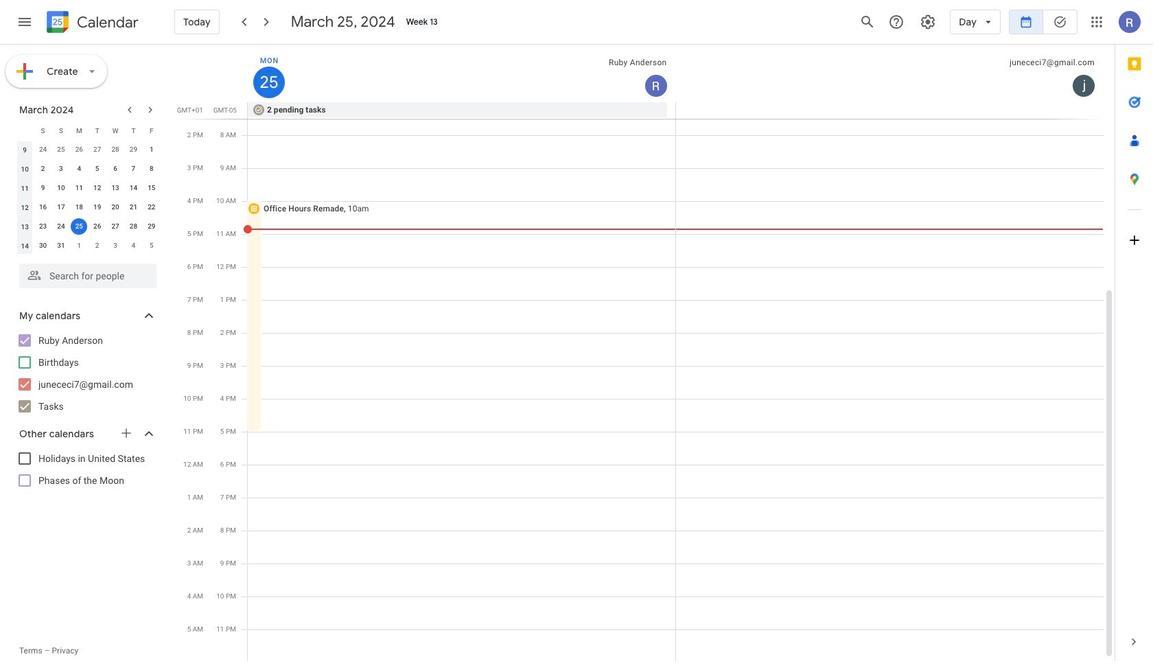 Task type: vqa. For each thing, say whether or not it's contained in the screenshot.
offer
no



Task type: locate. For each thing, give the bounding box(es) containing it.
4 element
[[71, 161, 87, 177]]

april 3 element
[[107, 238, 124, 254]]

march 2024 grid
[[13, 121, 161, 255]]

11 element
[[71, 180, 87, 196]]

29 element
[[143, 218, 160, 235]]

0 vertical spatial column header
[[248, 45, 676, 102]]

None search field
[[0, 258, 170, 288]]

16 element
[[35, 199, 51, 216]]

28 element
[[125, 218, 142, 235]]

30 element
[[35, 238, 51, 254]]

1 vertical spatial column header
[[16, 121, 34, 140]]

grid
[[176, 45, 1115, 661]]

23 element
[[35, 218, 51, 235]]

18 element
[[71, 199, 87, 216]]

april 5 element
[[143, 238, 160, 254]]

1 element
[[143, 141, 160, 158]]

column header
[[248, 45, 676, 102], [16, 121, 34, 140]]

0 horizontal spatial column header
[[16, 121, 34, 140]]

heading
[[74, 14, 139, 31]]

row
[[242, 102, 1115, 119], [16, 121, 161, 140], [16, 140, 161, 159], [16, 159, 161, 178], [16, 178, 161, 198], [16, 198, 161, 217], [16, 217, 161, 236], [16, 236, 161, 255]]

24 element
[[53, 218, 69, 235]]

17 element
[[53, 199, 69, 216]]

3 element
[[53, 161, 69, 177]]

tab list
[[1116, 45, 1153, 623]]

heading inside calendar element
[[74, 14, 139, 31]]

Search for people text field
[[27, 264, 148, 288]]

2 element
[[35, 161, 51, 177]]

cell
[[70, 217, 88, 236]]

row group
[[16, 140, 161, 255]]

10 element
[[53, 180, 69, 196]]

21 element
[[125, 199, 142, 216]]

february 29 element
[[125, 141, 142, 158]]

calendar element
[[44, 8, 139, 38]]

12 element
[[89, 180, 106, 196]]

31 element
[[53, 238, 69, 254]]

april 4 element
[[125, 238, 142, 254]]

february 24 element
[[35, 141, 51, 158]]

settings menu image
[[920, 14, 937, 30]]



Task type: describe. For each thing, give the bounding box(es) containing it.
row group inside march 2024 grid
[[16, 140, 161, 255]]

22 element
[[143, 199, 160, 216]]

my calendars list
[[3, 330, 170, 417]]

april 1 element
[[71, 238, 87, 254]]

8 element
[[143, 161, 160, 177]]

25, today element
[[71, 218, 87, 235]]

april 2 element
[[89, 238, 106, 254]]

february 25 element
[[53, 141, 69, 158]]

9 element
[[35, 180, 51, 196]]

1 horizontal spatial column header
[[248, 45, 676, 102]]

20 element
[[107, 199, 124, 216]]

cell inside row group
[[70, 217, 88, 236]]

19 element
[[89, 199, 106, 216]]

main drawer image
[[16, 14, 33, 30]]

add other calendars image
[[119, 426, 133, 440]]

monday, march 25, today element
[[253, 67, 285, 98]]

february 27 element
[[89, 141, 106, 158]]

26 element
[[89, 218, 106, 235]]

column header inside march 2024 grid
[[16, 121, 34, 140]]

6 element
[[107, 161, 124, 177]]

14 element
[[125, 180, 142, 196]]

february 28 element
[[107, 141, 124, 158]]

5 element
[[89, 161, 106, 177]]

15 element
[[143, 180, 160, 196]]

7 element
[[125, 161, 142, 177]]

13 element
[[107, 180, 124, 196]]

other calendars list
[[3, 448, 170, 492]]

february 26 element
[[71, 141, 87, 158]]

27 element
[[107, 218, 124, 235]]



